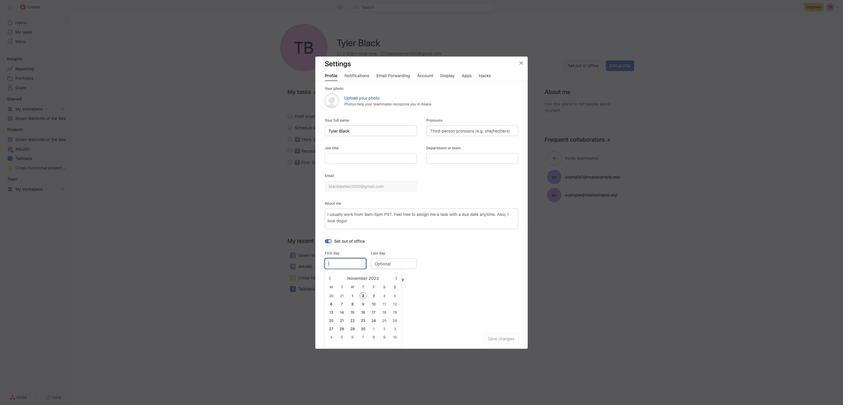 Task type: describe. For each thing, give the bounding box(es) containing it.
black
[[345, 299, 356, 304]]

account button
[[417, 73, 433, 81]]

save changes button
[[484, 334, 518, 344]]

brief
[[320, 114, 329, 119]]

seven for seven warlords of the sea link within the projects element
[[15, 137, 27, 142]]

2 t from the left
[[362, 285, 364, 290]]

hacks
[[479, 73, 491, 78]]

1 vertical spatial office
[[354, 239, 365, 244]]

1 horizontal spatial 10
[[393, 335, 397, 340]]

my tasks
[[15, 29, 32, 35]]

aug for aug 2
[[511, 160, 517, 165]]

of inside projects element
[[46, 137, 50, 142]]

last day
[[371, 251, 385, 256]]

2 vertical spatial seven warlords of the sea
[[298, 253, 348, 258]]

invite type signed up on jul 27, 2023
[[325, 312, 375, 324]]

projects button
[[0, 127, 23, 133]]

me
[[336, 201, 341, 206]]

0 vertical spatial cross-functional project plan link
[[4, 163, 71, 173]]

your full name
[[325, 118, 349, 123]]

save inside button
[[488, 336, 497, 341]]

0 horizontal spatial 4
[[330, 335, 332, 340]]

1 horizontal spatial 3
[[394, 327, 396, 332]]

home
[[15, 20, 27, 25]]

2 vertical spatial 2
[[383, 327, 385, 332]]

teams element
[[0, 174, 71, 195]]

12
[[393, 302, 397, 307]]

1 horizontal spatial 30
[[361, 327, 365, 332]]

27
[[329, 327, 333, 332]]

24
[[372, 319, 376, 323]]

1 horizontal spatial 7
[[362, 335, 364, 340]]

0 vertical spatial 5
[[394, 294, 396, 299]]

example2@mailexample.exp
[[565, 174, 620, 180]]

or
[[448, 146, 451, 150]]

2 vertical spatial the
[[334, 253, 340, 258]]

first
[[325, 251, 332, 256]]

1 horizontal spatial functional
[[311, 276, 330, 281]]

25
[[382, 319, 387, 323]]

close image
[[519, 61, 524, 65]]

1 vertical spatial 8
[[373, 335, 375, 340]]

hide sidebar image
[[8, 5, 12, 9]]

0 horizontal spatial time
[[323, 137, 332, 142]]

tasks inside my tasks link
[[22, 29, 32, 35]]

notifications
[[344, 73, 369, 78]]

your for your photo
[[325, 118, 333, 123]]

2️⃣ second: get organized
[[295, 149, 344, 154]]

blacklashes1000@gmail.com link
[[386, 50, 441, 57]]

2 horizontal spatial project
[[331, 276, 344, 281]]

2 vertical spatial seven
[[298, 253, 310, 258]]

1 vertical spatial cross-
[[298, 276, 311, 281]]

edit profile
[[610, 63, 630, 68]]

starred element
[[0, 94, 71, 124]]

1 horizontal spatial tb
[[326, 299, 331, 303]]

completed checkbox for 2️⃣
[[286, 147, 293, 154]]

teammates
[[373, 102, 392, 106]]

1 vertical spatial set
[[334, 239, 341, 244]]

your photo
[[325, 86, 343, 91]]

settings
[[325, 59, 351, 68]]

job title
[[325, 146, 339, 150]]

home link
[[4, 18, 67, 27]]

m
[[330, 285, 333, 290]]

you
[[410, 102, 416, 106]]

aug for aug 1
[[511, 126, 518, 130]]

asana inside upload your photo photos help your teammates recognize you in asana
[[421, 102, 431, 106]]

of inside button
[[583, 63, 587, 68]]

tell
[[579, 101, 585, 106]]

workspace inside "starred" element
[[22, 106, 43, 112]]

get for organized
[[318, 149, 325, 154]]

0 horizontal spatial tb
[[294, 38, 314, 57]]

0 horizontal spatial 9
[[362, 302, 364, 307]]

tyler
[[334, 299, 344, 304]]

21
[[340, 319, 344, 323]]

set out of office inside button
[[568, 63, 599, 68]]

talkback inside projects element
[[15, 156, 32, 161]]

0 horizontal spatial 10
[[372, 302, 376, 307]]

out inside button
[[575, 63, 582, 68]]

email for email forwarding
[[376, 73, 387, 78]]

schedule
[[295, 125, 312, 130]]

team
[[452, 146, 461, 150]]

get for started
[[312, 160, 318, 165]]

meeting
[[327, 125, 343, 130]]

email forwarding button
[[376, 73, 410, 81]]

portfolios
[[15, 76, 34, 81]]

my workspace link inside teams element
[[4, 185, 67, 194]]

17
[[372, 311, 376, 315]]

19
[[393, 311, 397, 315]]

0 vertical spatial save
[[313, 137, 322, 142]]

about me
[[545, 88, 570, 95]]

of inside "starred" element
[[46, 116, 50, 121]]

recognize
[[393, 102, 409, 106]]

f
[[373, 285, 375, 290]]

0 horizontal spatial asana
[[369, 137, 381, 142]]

space
[[561, 101, 573, 106]]

this
[[553, 101, 560, 106]]

send
[[331, 277, 340, 282]]

preview
[[325, 290, 338, 295]]

2023 inside dropdown button
[[369, 276, 379, 281]]

recent projects
[[297, 238, 337, 245]]

0 vertical spatial talkback link
[[4, 154, 67, 163]]

projects element
[[0, 124, 71, 174]]

use
[[545, 101, 552, 106]]

using
[[334, 160, 345, 165]]

notifications button
[[344, 73, 369, 81]]

2️⃣
[[295, 149, 300, 154]]

my inside teams element
[[15, 187, 21, 192]]

november
[[347, 276, 368, 281]]

0 horizontal spatial 1
[[352, 294, 353, 299]]

frequent collaborators
[[545, 136, 605, 143]]

account
[[417, 73, 433, 78]]

15
[[351, 311, 354, 315]]

2 s from the left
[[394, 285, 396, 290]]

last
[[371, 251, 378, 256]]

my inside "starred" element
[[15, 106, 21, 112]]

list image for seven warlords of the sea
[[291, 254, 295, 258]]

29
[[350, 327, 355, 332]]

invite button
[[6, 393, 31, 403]]

profile
[[618, 63, 630, 68]]

email forwarding
[[376, 73, 410, 78]]

1 horizontal spatial amjad
[[298, 264, 312, 269]]

completed image for schedule
[[286, 124, 293, 131]]

insights button
[[0, 56, 23, 62]]

1 horizontal spatial 6
[[351, 335, 354, 340]]

0 horizontal spatial 30
[[329, 294, 334, 299]]

sea for the top seven warlords of the sea link
[[58, 116, 66, 121]]

display
[[440, 73, 455, 78]]

your for settings
[[325, 86, 333, 91]]

private
[[319, 264, 332, 269]]

apps
[[462, 73, 472, 78]]

1 vertical spatial cross-functional project plan
[[298, 276, 354, 281]]

my recent projects
[[287, 238, 337, 245]]

cross- inside projects element
[[15, 165, 28, 171]]

jul
[[351, 319, 357, 324]]

invite for invite type signed up on jul 27, 2023
[[325, 312, 334, 316]]

upload your photo button
[[344, 95, 380, 100]]

1️⃣ first: get started using my tasks
[[295, 160, 363, 165]]

name
[[340, 118, 349, 123]]

1 t from the left
[[341, 285, 343, 290]]

plan inside projects element
[[63, 165, 71, 171]]

0 vertical spatial 6
[[330, 302, 332, 307]]

0 vertical spatial time
[[369, 51, 377, 56]]

0 horizontal spatial 2
[[362, 294, 364, 299]]

organized
[[326, 149, 344, 154]]

completed checkbox for draft
[[286, 113, 293, 120]]

11
[[383, 302, 386, 307]]

profile
[[325, 73, 337, 78]]

while
[[377, 277, 386, 282]]

14
[[340, 311, 344, 315]]

board image
[[291, 265, 295, 269]]

list image
[[291, 288, 295, 291]]

set out of office button
[[564, 60, 602, 71]]

forwarding
[[388, 73, 410, 78]]

1 horizontal spatial 4
[[383, 294, 386, 299]]

second:
[[301, 149, 317, 154]]

blacklashes1000@gmail.com
[[386, 51, 441, 56]]

1 vertical spatial set out of office
[[334, 239, 365, 244]]

Third-person pronouns (e.g. she/her/hers) text field
[[426, 126, 518, 136]]

0 vertical spatial seven warlords of the sea link
[[4, 114, 67, 123]]

first:
[[301, 160, 311, 165]]

seven warlords of the sea inside projects element
[[15, 137, 66, 142]]

0 vertical spatial your
[[359, 95, 367, 100]]

20
[[329, 319, 333, 323]]

goals link
[[4, 83, 67, 93]]

1 s from the left
[[383, 285, 386, 290]]

my workspace inside teams element
[[15, 187, 43, 192]]

amjad link
[[4, 145, 67, 154]]

1 horizontal spatial 1
[[373, 327, 375, 332]]

1 horizontal spatial project
[[305, 114, 319, 119]]

title
[[332, 146, 339, 150]]

warlords for the top seven warlords of the sea link
[[28, 116, 45, 121]]

1 vertical spatial talkback
[[298, 287, 315, 292]]

office inside button
[[588, 63, 599, 68]]

18
[[382, 311, 386, 315]]

my tasks link
[[4, 27, 67, 37]]

1 horizontal spatial tasks
[[353, 160, 363, 165]]

completed image for draft
[[286, 113, 293, 120]]



Task type: locate. For each thing, give the bounding box(es) containing it.
draft project brief
[[295, 114, 329, 119]]

get right first:
[[312, 160, 318, 165]]

inbox
[[15, 39, 26, 44]]

1 vertical spatial email
[[325, 174, 334, 178]]

6 down 29
[[351, 335, 354, 340]]

2:50pm
[[343, 51, 357, 56]]

functional down private
[[311, 276, 330, 281]]

0 vertical spatial 10
[[372, 302, 376, 307]]

1 vertical spatial in
[[365, 137, 368, 142]]

tasks
[[22, 29, 32, 35], [353, 160, 363, 165]]

10 up 17
[[372, 302, 376, 307]]

0 vertical spatial 8
[[351, 302, 354, 307]]

2023 inside invite type signed up on jul 27, 2023
[[365, 319, 375, 324]]

1 horizontal spatial talkback link
[[280, 284, 528, 295]]

get left job
[[318, 149, 325, 154]]

my workspace link inside "starred" element
[[4, 104, 67, 114]]

s down the while
[[383, 285, 386, 290]]

warlords inside projects element
[[28, 137, 45, 142]]

sea inside projects element
[[58, 137, 66, 142]]

cross-functional project plan inside projects element
[[15, 165, 71, 171]]

0 vertical spatial completed checkbox
[[286, 113, 293, 120]]

set
[[568, 63, 574, 68], [334, 239, 341, 244]]

third:
[[301, 137, 312, 142]]

workspace inside teams element
[[22, 187, 43, 192]]

2 completed checkbox from the top
[[286, 159, 293, 166]]

2 completed checkbox from the top
[[286, 136, 293, 143]]

1 vertical spatial talkback link
[[280, 284, 528, 295]]

2 list image from the top
[[291, 276, 295, 280]]

2 your from the top
[[325, 118, 333, 123]]

t down the notifications
[[362, 285, 364, 290]]

my workspace link down "team"
[[4, 185, 67, 194]]

my tasks
[[287, 88, 311, 95]]

save right third:
[[313, 137, 322, 142]]

november 2023
[[347, 276, 379, 281]]

3 completed checkbox from the top
[[286, 147, 293, 154]]

2 vertical spatial sea
[[341, 253, 348, 258]]

completed image for 1️⃣
[[286, 159, 293, 166]]

13
[[329, 311, 333, 315]]

w
[[351, 285, 354, 290]]

2 workspace from the top
[[22, 187, 43, 192]]

my right using
[[346, 160, 351, 165]]

2 day from the left
[[379, 251, 385, 256]]

signed
[[325, 319, 338, 324]]

seven warlords of the sea link for the "cross-functional project plan" link to the right
[[280, 250, 528, 261]]

warlords inside "starred" element
[[28, 116, 45, 121]]

insights
[[7, 56, 23, 61]]

completed image for 3️⃣
[[286, 136, 293, 143]]

2 vertical spatial 1
[[373, 327, 375, 332]]

3 completed image from the top
[[286, 147, 293, 154]]

my left the "recent projects"
[[287, 238, 296, 245]]

Optional text field
[[371, 259, 417, 269]]

functional up teams element
[[28, 165, 47, 171]]

photos
[[344, 102, 356, 106]]

completed image
[[286, 113, 293, 120], [286, 136, 293, 143], [286, 147, 293, 154]]

0 vertical spatial seven warlords of the sea
[[15, 116, 66, 121]]

the inside "starred" element
[[51, 116, 57, 121]]

3 down f at the bottom left of the page
[[373, 294, 375, 299]]

1 horizontal spatial set out of office
[[568, 63, 599, 68]]

by
[[333, 137, 337, 142]]

yourself.
[[545, 108, 561, 113]]

1 horizontal spatial cross-functional project plan
[[298, 276, 354, 281]]

kickoff
[[313, 125, 326, 130]]

5
[[394, 294, 396, 299], [341, 335, 343, 340]]

0 vertical spatial photo
[[334, 86, 343, 91]]

1 completed image from the top
[[286, 124, 293, 131]]

0 vertical spatial list image
[[291, 254, 295, 258]]

1 vertical spatial invite
[[17, 395, 27, 400]]

9 up 16
[[362, 302, 364, 307]]

5 down 28
[[341, 335, 343, 340]]

1 workspace from the top
[[22, 106, 43, 112]]

0 vertical spatial your
[[325, 86, 333, 91]]

0 horizontal spatial out
[[342, 239, 348, 244]]

0 vertical spatial cross-
[[15, 165, 28, 171]]

seven for the top seven warlords of the sea link
[[15, 116, 27, 121]]

2 completed image from the top
[[286, 159, 293, 166]]

1 vertical spatial 4
[[330, 335, 332, 340]]

2023 right 27, on the left bottom of the page
[[365, 319, 375, 324]]

list image
[[291, 254, 295, 258], [291, 276, 295, 280]]

day
[[333, 251, 340, 256], [379, 251, 385, 256]]

my
[[15, 29, 21, 35], [15, 106, 21, 112], [346, 160, 351, 165], [15, 187, 21, 192], [287, 238, 296, 245]]

photo down profile button
[[334, 86, 343, 91]]

2 horizontal spatial 2
[[518, 160, 521, 165]]

1 completed checkbox from the top
[[286, 124, 293, 131]]

0 vertical spatial 3
[[373, 294, 375, 299]]

seven warlords of the sea inside "starred" element
[[15, 116, 66, 121]]

office
[[588, 63, 599, 68], [354, 239, 365, 244]]

0 vertical spatial 4
[[383, 294, 386, 299]]

talkback down amjad "link"
[[15, 156, 32, 161]]

cross-functional project plan up m
[[298, 276, 354, 281]]

my workspace link down 'goals' link
[[4, 104, 67, 114]]

1 vertical spatial your
[[325, 118, 333, 123]]

ex for example@mailexmaple.exp
[[552, 192, 557, 198]]

0 vertical spatial asana
[[421, 102, 431, 106]]

day right the last on the left bottom
[[379, 251, 385, 256]]

1 vertical spatial my workspace
[[15, 187, 43, 192]]

1 horizontal spatial set
[[568, 63, 574, 68]]

set out of office
[[568, 63, 599, 68], [334, 239, 365, 244]]

0 horizontal spatial amjad
[[15, 147, 29, 152]]

reporting link
[[4, 64, 67, 74]]

warlords for seven warlords of the sea link within the projects element
[[28, 137, 45, 142]]

email down 1️⃣ first: get started using my tasks
[[325, 174, 334, 178]]

portfolios link
[[4, 74, 67, 83]]

out
[[575, 63, 582, 68], [342, 239, 348, 244]]

list image up list image
[[291, 276, 295, 280]]

my workspace inside "starred" element
[[15, 106, 43, 112]]

completed checkbox left schedule
[[286, 124, 293, 131]]

0 horizontal spatial photo
[[334, 86, 343, 91]]

upload new photo image
[[325, 94, 339, 108]]

asana right "you"
[[421, 102, 431, 106]]

seven down my recent projects in the left of the page
[[298, 253, 310, 258]]

1 vertical spatial 5
[[341, 335, 343, 340]]

my up inbox
[[15, 29, 21, 35]]

your left full
[[325, 118, 333, 123]]

about
[[600, 101, 611, 106]]

completed checkbox left draft
[[286, 113, 293, 120]]

1 vertical spatial time
[[323, 137, 332, 142]]

my down "team"
[[15, 187, 21, 192]]

seven warlords of the sea up projects
[[15, 116, 66, 121]]

up
[[339, 319, 344, 324]]

pronouns
[[426, 118, 442, 123]]

t up 31 at the left bottom of page
[[341, 285, 343, 290]]

0 vertical spatial out
[[575, 63, 582, 68]]

in inside upload your photo photos help your teammates recognize you in asana
[[417, 102, 420, 106]]

my inside global 'element'
[[15, 29, 21, 35]]

team
[[7, 177, 18, 182]]

amjad right board image
[[298, 264, 312, 269]]

notifications
[[352, 277, 375, 282]]

1 horizontal spatial invite
[[325, 312, 334, 316]]

31
[[340, 294, 344, 299]]

30 down m
[[329, 294, 334, 299]]

list image for cross-functional project plan
[[291, 276, 295, 280]]

the inside projects element
[[51, 137, 57, 142]]

team button
[[0, 176, 18, 182]]

5 up 12
[[394, 294, 396, 299]]

0 horizontal spatial s
[[383, 285, 386, 290]]

push
[[342, 277, 351, 282]]

ex for example2@mailexample.exp
[[552, 174, 557, 180]]

0 vertical spatial 1
[[519, 126, 521, 130]]

1 my workspace link from the top
[[4, 104, 67, 114]]

seven warlords of the sea link
[[4, 114, 67, 123], [4, 135, 67, 145], [280, 250, 528, 261]]

aug
[[511, 126, 518, 130], [511, 160, 517, 165]]

sea
[[58, 116, 66, 121], [58, 137, 66, 142], [341, 253, 348, 258]]

my workspace down "team"
[[15, 187, 43, 192]]

my workspace down starred
[[15, 106, 43, 112]]

0 vertical spatial seven
[[15, 116, 27, 121]]

0 vertical spatial get
[[318, 149, 325, 154]]

1 vertical spatial 10
[[393, 335, 397, 340]]

completed checkbox for 1️⃣
[[286, 159, 293, 166]]

1 vertical spatial completed image
[[286, 136, 293, 143]]

0 vertical spatial email
[[376, 73, 387, 78]]

1 horizontal spatial cross-functional project plan link
[[280, 273, 528, 284]]

0 vertical spatial tb
[[294, 38, 314, 57]]

9 down 25
[[383, 335, 386, 340]]

get
[[318, 149, 325, 154], [312, 160, 318, 165]]

example@mailexmaple.exp
[[565, 192, 617, 198]]

upload your photo photos help your teammates recognize you in asana
[[344, 95, 431, 106]]

0 horizontal spatial talkback
[[15, 156, 32, 161]]

Completed checkbox
[[286, 124, 293, 131], [286, 136, 293, 143], [286, 147, 293, 154]]

1 your from the top
[[325, 86, 333, 91]]

1 horizontal spatial time
[[369, 51, 377, 56]]

completed checkbox for schedule
[[286, 124, 293, 131]]

10 down 26
[[393, 335, 397, 340]]

project left brief
[[305, 114, 319, 119]]

schedule kickoff meeting
[[295, 125, 343, 130]]

project right send push notifications while i'm away checkbox
[[331, 276, 344, 281]]

2 vertical spatial project
[[331, 276, 344, 281]]

4 up 11
[[383, 294, 386, 299]]

2023 up f at the bottom left of the page
[[369, 276, 379, 281]]

completed image left schedule
[[286, 124, 293, 131]]

0 horizontal spatial set
[[334, 239, 341, 244]]

in right collaborating
[[365, 137, 368, 142]]

global element
[[0, 14, 71, 50]]

s down next month image
[[394, 285, 396, 290]]

0 vertical spatial in
[[417, 102, 420, 106]]

0 horizontal spatial functional
[[28, 165, 47, 171]]

next month image
[[394, 276, 399, 281]]

completed checkbox left 1️⃣ on the left of page
[[286, 159, 293, 166]]

projects
[[7, 127, 23, 132]]

1 ex from the top
[[552, 174, 557, 180]]

in
[[417, 102, 420, 106], [365, 137, 368, 142]]

0 horizontal spatial save
[[313, 137, 322, 142]]

1 vertical spatial sea
[[58, 137, 66, 142]]

project
[[305, 114, 319, 119], [48, 165, 62, 171], [331, 276, 344, 281]]

2023
[[369, 276, 379, 281], [365, 319, 375, 324]]

functional inside projects element
[[28, 165, 47, 171]]

your
[[325, 86, 333, 91], [325, 118, 333, 123]]

seven inside projects element
[[15, 137, 27, 142]]

0 vertical spatial my workspace
[[15, 106, 43, 112]]

0 vertical spatial tasks
[[22, 29, 32, 35]]

hacks button
[[479, 73, 491, 81]]

local
[[359, 51, 367, 56]]

1 vertical spatial 2023
[[365, 319, 375, 324]]

edit
[[610, 63, 617, 68]]

draft
[[295, 114, 304, 119]]

8 down 24 at the bottom of the page
[[373, 335, 375, 340]]

0 vertical spatial 7
[[341, 302, 343, 307]]

aug 1
[[511, 126, 521, 130]]

seven warlords of the sea link up away
[[280, 250, 528, 261]]

changes
[[498, 336, 514, 341]]

edit profile button
[[606, 60, 634, 71]]

completed image left 2️⃣
[[286, 147, 293, 154]]

email for email
[[325, 174, 334, 178]]

0 horizontal spatial set out of office
[[334, 239, 365, 244]]

2 my workspace link from the top
[[4, 185, 67, 194]]

2 horizontal spatial 1
[[519, 126, 521, 130]]

set out of office switch
[[325, 239, 332, 243]]

my down starred
[[15, 106, 21, 112]]

my workspace link
[[4, 104, 67, 114], [4, 185, 67, 194]]

1 completed checkbox from the top
[[286, 113, 293, 120]]

6 up 13
[[330, 302, 332, 307]]

insights element
[[0, 54, 71, 94]]

Completed checkbox
[[286, 113, 293, 120], [286, 159, 293, 166]]

1 vertical spatial functional
[[311, 276, 330, 281]]

1 vertical spatial 30
[[361, 327, 365, 332]]

full
[[334, 118, 339, 123]]

2 vertical spatial completed checkbox
[[286, 147, 293, 154]]

0 horizontal spatial cross-
[[15, 165, 28, 171]]

1 vertical spatial 9
[[383, 335, 386, 340]]

first day
[[325, 251, 340, 256]]

1 horizontal spatial save
[[488, 336, 497, 341]]

time left the by
[[323, 137, 332, 142]]

seven warlords of the sea up amjad "link"
[[15, 137, 66, 142]]

0 vertical spatial 2
[[518, 160, 521, 165]]

send push notifications while i'm away
[[331, 277, 404, 282]]

talkback link up teams element
[[4, 154, 67, 163]]

22
[[350, 319, 355, 323]]

day for first day
[[333, 251, 340, 256]]

seven warlords of the sea link up projects
[[4, 114, 67, 123]]

1 vertical spatial project
[[48, 165, 62, 171]]

cross-functional project plan link up teams element
[[4, 163, 71, 173]]

completed checkbox left '3️⃣'
[[286, 136, 293, 143]]

1 my workspace from the top
[[15, 106, 43, 112]]

None text field
[[325, 126, 417, 136], [325, 153, 417, 164], [426, 153, 518, 164], [325, 181, 417, 192], [325, 259, 366, 269], [325, 126, 417, 136], [325, 153, 417, 164], [426, 153, 518, 164], [325, 181, 417, 192], [325, 259, 366, 269]]

seven warlords of the sea up private
[[298, 253, 348, 258]]

cross- up "team"
[[15, 165, 28, 171]]

1 horizontal spatial out
[[575, 63, 582, 68]]

1 horizontal spatial 2
[[383, 327, 385, 332]]

your up help
[[359, 95, 367, 100]]

project inside projects element
[[48, 165, 62, 171]]

save changes
[[488, 336, 514, 341]]

1 completed image from the top
[[286, 113, 293, 120]]

0 horizontal spatial email
[[325, 174, 334, 178]]

email inside button
[[376, 73, 387, 78]]

sea inside "starred" element
[[58, 116, 66, 121]]

0 vertical spatial project
[[305, 114, 319, 119]]

0 vertical spatial warlords
[[28, 116, 45, 121]]

0 horizontal spatial tasks
[[22, 29, 32, 35]]

seven up projects
[[15, 116, 27, 121]]

completed image left draft
[[286, 113, 293, 120]]

tasks right using
[[353, 160, 363, 165]]

3️⃣ third: save time by collaborating in asana
[[295, 137, 381, 142]]

upgrade
[[807, 5, 821, 9]]

4 down the 27 in the left bottom of the page
[[330, 335, 332, 340]]

invite for invite
[[17, 395, 27, 400]]

upgrade button
[[804, 3, 824, 11]]

0 vertical spatial ex
[[552, 174, 557, 180]]

sea for seven warlords of the sea link within the projects element
[[58, 137, 66, 142]]

3 down 26
[[394, 327, 396, 332]]

to
[[574, 101, 578, 106]]

amjad inside "link"
[[15, 147, 29, 152]]

day for last day
[[379, 251, 385, 256]]

save left the changes
[[488, 336, 497, 341]]

completed image left '3️⃣'
[[286, 136, 293, 143]]

talkback link down away
[[280, 284, 528, 295]]

type
[[335, 312, 343, 316]]

completed checkbox left 2️⃣
[[286, 147, 293, 154]]

use this space to tell people about yourself.
[[545, 101, 611, 113]]

completed image
[[286, 124, 293, 131], [286, 159, 293, 166]]

2 vertical spatial seven warlords of the sea link
[[280, 250, 528, 261]]

1 vertical spatial your
[[365, 102, 372, 106]]

completed image for 2️⃣
[[286, 147, 293, 154]]

8 up 15
[[351, 302, 354, 307]]

cross-functional project plan up teams element
[[15, 165, 71, 171]]

asana right collaborating
[[369, 137, 381, 142]]

aug 2
[[511, 160, 521, 165]]

cross- left send push notifications while i'm away checkbox
[[298, 276, 311, 281]]

day right first
[[333, 251, 340, 256]]

started
[[320, 160, 333, 165]]

plan
[[63, 165, 71, 171], [345, 276, 354, 281]]

7 down 27, on the left bottom of the page
[[362, 335, 364, 340]]

seven warlords of the sea link down projects
[[4, 135, 67, 145]]

starred
[[7, 96, 22, 101]]

your right help
[[365, 102, 372, 106]]

completed checkbox for 3️⃣
[[286, 136, 293, 143]]

seven down projects
[[15, 137, 27, 142]]

0 horizontal spatial 6
[[330, 302, 332, 307]]

seven warlords of the sea link inside projects element
[[4, 135, 67, 145]]

email left forwarding
[[376, 73, 387, 78]]

0 vertical spatial 9
[[362, 302, 364, 307]]

1 day from the left
[[333, 251, 340, 256]]

photo up teammates
[[369, 95, 380, 100]]

list image up board image
[[291, 254, 295, 258]]

1 vertical spatial photo
[[369, 95, 380, 100]]

0 horizontal spatial 3
[[373, 294, 375, 299]]

30 down 27, on the left bottom of the page
[[361, 327, 365, 332]]

2 vertical spatial warlords
[[311, 253, 328, 258]]

set inside button
[[568, 63, 574, 68]]

project up teams element
[[48, 165, 62, 171]]

on
[[345, 319, 350, 324]]

photo inside upload your photo photos help your teammates recognize you in asana
[[369, 95, 380, 100]]

1 horizontal spatial plan
[[345, 276, 354, 281]]

1 list image from the top
[[291, 254, 295, 258]]

in right "you"
[[417, 102, 420, 106]]

0 horizontal spatial project
[[48, 165, 62, 171]]

1 vertical spatial 6
[[351, 335, 354, 340]]

away
[[394, 277, 404, 282]]

invite inside invite type signed up on jul 27, 2023
[[325, 312, 334, 316]]

0 vertical spatial workspace
[[22, 106, 43, 112]]

0 vertical spatial 2023
[[369, 276, 379, 281]]

1 vertical spatial seven warlords of the sea link
[[4, 135, 67, 145]]

talkback
[[15, 156, 32, 161], [298, 287, 315, 292]]

tyler black
[[334, 299, 356, 304]]

8
[[351, 302, 354, 307], [373, 335, 375, 340]]

2 ex from the top
[[552, 192, 557, 198]]

your down profile button
[[325, 86, 333, 91]]

Send push notifications while I'm away checkbox
[[325, 278, 328, 281]]

display button
[[440, 73, 455, 81]]

1 vertical spatial amjad
[[298, 264, 312, 269]]

invite inside button
[[17, 395, 27, 400]]

time right local
[[369, 51, 377, 56]]

talkback right list image
[[298, 287, 315, 292]]

1
[[519, 126, 521, 130], [352, 294, 353, 299], [373, 327, 375, 332]]

completed image left 1️⃣ on the left of page
[[286, 159, 293, 166]]

about
[[325, 201, 335, 206]]

1 vertical spatial save
[[488, 336, 497, 341]]

I usually work from 9am-5pm PST. Feel free to assign me a task with a due date anytime. Also, I love dogs! text field
[[325, 209, 518, 229]]

previous month image
[[328, 276, 332, 281]]

7 down 31 at the left bottom of page
[[341, 302, 343, 307]]

starred button
[[0, 96, 22, 102]]

0 vertical spatial completed image
[[286, 124, 293, 131]]

0 vertical spatial cross-functional project plan
[[15, 165, 71, 171]]

email
[[376, 73, 387, 78], [325, 174, 334, 178]]

tasks down the home
[[22, 29, 32, 35]]

amjad down projects
[[15, 147, 29, 152]]

cross-functional project plan link down optional text field
[[280, 273, 528, 284]]

1 horizontal spatial asana
[[421, 102, 431, 106]]

seven warlords of the sea link for talkback link to the top
[[4, 135, 67, 145]]

2 completed image from the top
[[286, 136, 293, 143]]

seven inside "starred" element
[[15, 116, 27, 121]]

2 my workspace from the top
[[15, 187, 43, 192]]



Task type: vqa. For each thing, say whether or not it's contained in the screenshot.
the Aug 1
yes



